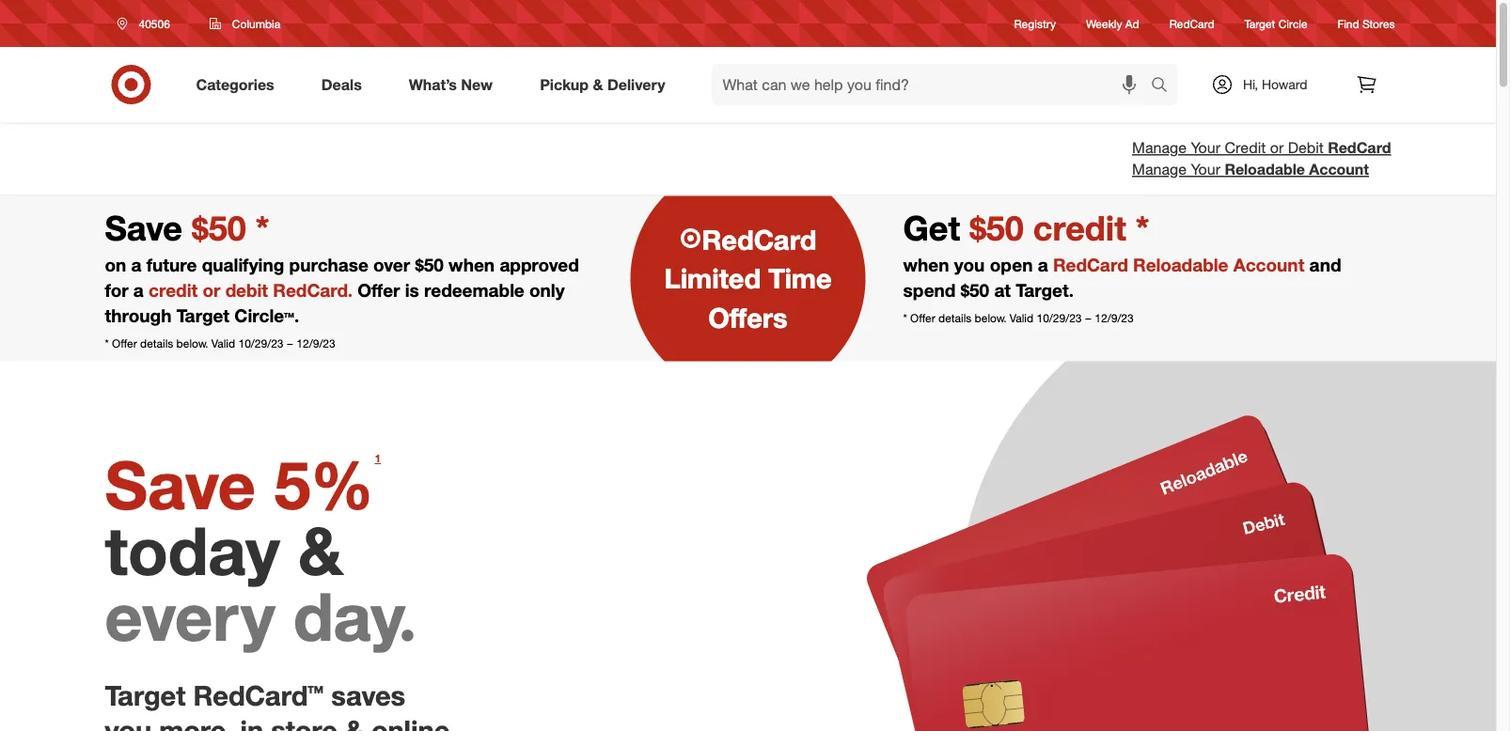 Task type: locate. For each thing, give the bounding box(es) containing it.
$50 up is
[[415, 254, 444, 276]]

0 horizontal spatial –
[[287, 337, 293, 351]]

redcard up account
[[1328, 139, 1391, 157]]

12/9/23 down the offer is redeemable only through target circle™.
[[297, 337, 335, 351]]

2 horizontal spatial redcard
[[1328, 139, 1391, 157]]

1 vertical spatial save
[[105, 444, 256, 525]]

target down every
[[105, 680, 186, 713]]

categories link
[[180, 64, 298, 105]]

* up the and spend $50 at target.
[[1136, 207, 1150, 248]]

&
[[593, 75, 603, 94], [298, 510, 343, 591]]

target.
[[1016, 280, 1074, 301]]

categories
[[196, 75, 274, 94]]

1 horizontal spatial &
[[593, 75, 603, 94]]

offer down over
[[358, 280, 400, 301]]

1 vertical spatial 12/9/23
[[297, 337, 335, 351]]

& inside pickup & delivery link
[[593, 75, 603, 94]]

weekly
[[1086, 16, 1122, 30]]

and
[[1309, 254, 1341, 276]]

0 horizontal spatial $50
[[415, 254, 444, 276]]

0 vertical spatial &
[[593, 75, 603, 94]]

1 vertical spatial below.
[[176, 337, 208, 351]]

redcard up time
[[702, 223, 817, 256]]

search
[[1142, 77, 1188, 96]]

2 save from the top
[[105, 444, 256, 525]]

1 vertical spatial offer
[[910, 311, 935, 325]]

10/29/23
[[1037, 311, 1082, 325], [238, 337, 284, 351]]

offer down through
[[112, 337, 137, 351]]

0 vertical spatial target
[[1245, 16, 1275, 30]]

0 vertical spatial redcard
[[1169, 16, 1214, 30]]

below. down future
[[176, 337, 208, 351]]

12/9/23 for get
[[1095, 311, 1134, 325]]

0 vertical spatial details
[[938, 311, 972, 325]]

0 vertical spatial * offer details below. valid 10/29/23 – 12/9/23
[[903, 311, 1134, 325]]

day.
[[293, 576, 417, 657]]

0 vertical spatial below.
[[975, 311, 1007, 325]]

12/9/23
[[1095, 311, 1134, 325], [297, 337, 335, 351]]

& for today
[[298, 510, 343, 591]]

* link down spend
[[903, 311, 907, 325]]

delivery
[[607, 75, 665, 94]]

1 vertical spatial your
[[1191, 160, 1221, 179]]

* offer details below. valid 10/29/23 – 12/9/23 for get
[[903, 311, 1134, 325]]

0 vertical spatial 12/9/23
[[1095, 311, 1134, 325]]

valid down at
[[1010, 311, 1034, 325]]

* link
[[255, 207, 269, 248], [1136, 207, 1150, 248], [903, 311, 907, 325], [105, 337, 109, 351]]

0 horizontal spatial &
[[298, 510, 343, 591]]

1 vertical spatial valid
[[211, 337, 235, 351]]

redcard
[[1169, 16, 1214, 30], [1328, 139, 1391, 157], [702, 223, 817, 256]]

0 horizontal spatial redcard
[[702, 223, 817, 256]]

1 vertical spatial &
[[298, 510, 343, 591]]

0 horizontal spatial * offer details below. valid 10/29/23 – 12/9/23
[[105, 337, 335, 351]]

1 horizontal spatial details
[[938, 311, 972, 325]]

hi, howard
[[1243, 76, 1308, 93]]

0 vertical spatial manage
[[1132, 139, 1187, 157]]

0 vertical spatial save
[[105, 207, 192, 248]]

0 vertical spatial offer
[[358, 280, 400, 301]]

target redcard™ saves
[[105, 680, 405, 713]]

0 horizontal spatial 12/9/23
[[297, 337, 335, 351]]

0 horizontal spatial valid
[[211, 337, 235, 351]]

redcard right ad
[[1169, 16, 1214, 30]]

your
[[1191, 139, 1221, 157], [1191, 160, 1221, 179]]

1 vertical spatial details
[[140, 337, 173, 351]]

when up spend
[[903, 254, 949, 276]]

pickup & delivery
[[540, 75, 665, 94]]

columbia
[[232, 16, 280, 31]]

1 horizontal spatial 10/29/23
[[1037, 311, 1082, 325]]

you
[[954, 254, 985, 276]]

10/29/23 down target.
[[1037, 311, 1082, 325]]

2 vertical spatial offer
[[112, 337, 137, 351]]

details for get
[[938, 311, 972, 325]]

when up redeemable
[[449, 254, 495, 276]]

1 save from the top
[[105, 207, 192, 248]]

0 horizontal spatial 10/29/23
[[238, 337, 284, 351]]

* offer details below. valid 10/29/23 – 12/9/23
[[903, 311, 1134, 325], [105, 337, 335, 351]]

what's new link
[[393, 64, 516, 105]]

1 when from the left
[[449, 254, 495, 276]]

1 horizontal spatial below.
[[975, 311, 1007, 325]]

– down the and spend $50 at target.
[[1085, 311, 1092, 325]]

*
[[255, 207, 269, 248], [1136, 207, 1150, 248], [903, 311, 907, 325], [105, 337, 109, 351]]

2 horizontal spatial offer
[[910, 311, 935, 325]]

saves
[[331, 680, 405, 713]]

0 horizontal spatial below.
[[176, 337, 208, 351]]

and spend $50 at target.
[[903, 254, 1341, 301]]

0 vertical spatial –
[[1085, 311, 1092, 325]]

below. down at
[[975, 311, 1007, 325]]

1 horizontal spatial offer
[[358, 280, 400, 301]]

valid
[[1010, 311, 1034, 325], [211, 337, 235, 351]]

2 vertical spatial target
[[105, 680, 186, 713]]

qualifying
[[202, 254, 284, 276]]

– down circle™.
[[287, 337, 293, 351]]

search button
[[1142, 64, 1188, 109]]

below.
[[975, 311, 1007, 325], [176, 337, 208, 351]]

valid down circle™.
[[211, 337, 235, 351]]

below. for get
[[975, 311, 1007, 325]]

* up qualifying
[[255, 207, 269, 248]]

redcards image
[[851, 413, 1391, 732]]

reloadable
[[1225, 160, 1305, 179]]

target for circle
[[1245, 16, 1275, 30]]

details
[[938, 311, 972, 325], [140, 337, 173, 351]]

2 when from the left
[[903, 254, 949, 276]]

every day.
[[105, 576, 417, 657]]

your left the reloadable
[[1191, 160, 1221, 179]]

1 horizontal spatial redcard
[[1169, 16, 1214, 30]]

1 vertical spatial –
[[287, 337, 293, 351]]

redcard inside manage your credit or debit redcard manage your reloadable account
[[1328, 139, 1391, 157]]

target for redcard™
[[105, 680, 186, 713]]

0 horizontal spatial when
[[449, 254, 495, 276]]

save
[[105, 207, 192, 248], [105, 444, 256, 525]]

* offer details below. valid 10/29/23 – 12/9/23 down circle™.
[[105, 337, 335, 351]]

details down spend
[[938, 311, 972, 325]]

new
[[461, 75, 493, 94]]

offer for get
[[910, 311, 935, 325]]

1 horizontal spatial valid
[[1010, 311, 1034, 325]]

0 vertical spatial $50
[[415, 254, 444, 276]]

1 vertical spatial $50
[[961, 280, 989, 301]]

at
[[994, 280, 1011, 301]]

– for get
[[1085, 311, 1092, 325]]

1 horizontal spatial $50
[[961, 280, 989, 301]]

below. for save
[[176, 337, 208, 351]]

$50 down when you open a
[[961, 280, 989, 301]]

time
[[768, 262, 832, 295]]

when
[[449, 254, 495, 276], [903, 254, 949, 276]]

0 horizontal spatial details
[[140, 337, 173, 351]]

deals
[[321, 75, 362, 94]]

your left the credit
[[1191, 139, 1221, 157]]

12/9/23 down the and spend $50 at target.
[[1095, 311, 1134, 325]]

spend
[[903, 280, 956, 301]]

target
[[1245, 16, 1275, 30], [177, 305, 229, 327], [105, 680, 186, 713]]

a
[[131, 254, 141, 276], [1038, 254, 1048, 276], [133, 280, 144, 301]]

–
[[1085, 311, 1092, 325], [287, 337, 293, 351]]

1 vertical spatial redcard
[[1328, 139, 1391, 157]]

a up target.
[[1038, 254, 1048, 276]]

$50
[[415, 254, 444, 276], [961, 280, 989, 301]]

1 vertical spatial manage
[[1132, 160, 1187, 179]]

0 vertical spatial your
[[1191, 139, 1221, 157]]

target left circle
[[1245, 16, 1275, 30]]

offer
[[358, 280, 400, 301], [910, 311, 935, 325], [112, 337, 137, 351]]

10/29/23 down circle™.
[[238, 337, 284, 351]]

1 vertical spatial 10/29/23
[[238, 337, 284, 351]]

on
[[105, 254, 126, 276]]

0 vertical spatial 10/29/23
[[1037, 311, 1082, 325]]

offer down spend
[[910, 311, 935, 325]]

2 your from the top
[[1191, 160, 1221, 179]]

pickup & delivery link
[[524, 64, 689, 105]]

* link down through
[[105, 337, 109, 351]]

offers
[[708, 301, 788, 334]]

what's
[[409, 75, 457, 94]]

1 horizontal spatial –
[[1085, 311, 1092, 325]]

– for save
[[287, 337, 293, 351]]

& for pickup
[[593, 75, 603, 94]]

details down through
[[140, 337, 173, 351]]

1 vertical spatial * offer details below. valid 10/29/23 – 12/9/23
[[105, 337, 335, 351]]

offer inside the offer is redeemable only through target circle™.
[[358, 280, 400, 301]]

0 horizontal spatial offer
[[112, 337, 137, 351]]

0 vertical spatial valid
[[1010, 311, 1034, 325]]

1 horizontal spatial 12/9/23
[[1095, 311, 1134, 325]]

1 vertical spatial target
[[177, 305, 229, 327]]

target down future
[[177, 305, 229, 327]]

1 horizontal spatial * offer details below. valid 10/29/23 – 12/9/23
[[903, 311, 1134, 325]]

1 horizontal spatial when
[[903, 254, 949, 276]]

manage
[[1132, 139, 1187, 157], [1132, 160, 1187, 179]]

* offer details below. valid 10/29/23 – 12/9/23 down at
[[903, 311, 1134, 325]]

columbia button
[[197, 7, 293, 40]]



Task type: describe. For each thing, give the bounding box(es) containing it.
today &
[[105, 510, 343, 591]]

when inside on a future qualifying purchase over $50 when approved for a
[[449, 254, 495, 276]]

find stores link
[[1338, 15, 1395, 32]]

* down through
[[105, 337, 109, 351]]

registry
[[1014, 16, 1056, 30]]

$50 inside on a future qualifying purchase over $50 when approved for a
[[415, 254, 444, 276]]

redcard™
[[193, 680, 324, 713]]

manage your credit or debit redcard manage your reloadable account
[[1132, 139, 1391, 179]]

credit
[[1225, 139, 1266, 157]]

weekly ad link
[[1086, 15, 1139, 32]]

for
[[105, 280, 128, 301]]

1
[[375, 452, 381, 466]]

howard
[[1262, 76, 1308, 93]]

1 your from the top
[[1191, 139, 1221, 157]]

40506 button
[[105, 7, 190, 40]]

purchase
[[289, 254, 368, 276]]

offer is redeemable only through target circle™.
[[105, 280, 565, 327]]

10/29/23 for save
[[238, 337, 284, 351]]

pickup
[[540, 75, 589, 94]]

details for save
[[140, 337, 173, 351]]

redeemable
[[424, 280, 524, 301]]

a right for
[[133, 280, 144, 301]]

when you open a
[[903, 254, 1053, 276]]

target inside the offer is redeemable only through target circle™.
[[177, 305, 229, 327]]

approved
[[500, 254, 579, 276]]

* link up the and spend $50 at target.
[[1136, 207, 1150, 248]]

a right on
[[131, 254, 141, 276]]

weekly ad
[[1086, 16, 1139, 30]]

1 link
[[372, 451, 384, 472]]

today
[[105, 510, 280, 591]]

what's new
[[409, 75, 493, 94]]

is
[[405, 280, 419, 301]]

valid for get
[[1010, 311, 1034, 325]]

stores
[[1362, 16, 1395, 30]]

target circle link
[[1245, 15, 1308, 32]]

over
[[373, 254, 410, 276]]

* down spend
[[903, 311, 907, 325]]

12/9/23 for save
[[297, 337, 335, 351]]

on a future qualifying purchase over $50 when approved for a
[[105, 254, 579, 301]]

limited
[[664, 262, 761, 295]]

What can we help you find? suggestions appear below search field
[[711, 64, 1156, 105]]

future
[[146, 254, 197, 276]]

every
[[105, 576, 275, 657]]

open
[[990, 254, 1033, 276]]

2 manage from the top
[[1132, 160, 1187, 179]]

* link up qualifying
[[255, 207, 269, 248]]

registry link
[[1014, 15, 1056, 32]]

valid for save
[[211, 337, 235, 351]]

deals link
[[305, 64, 385, 105]]

circle™.
[[234, 305, 299, 327]]

find stores
[[1338, 16, 1395, 30]]

save for save
[[105, 207, 192, 248]]

5%
[[274, 444, 374, 525]]

2 vertical spatial redcard
[[702, 223, 817, 256]]

redcard link
[[1169, 15, 1214, 32]]

only
[[529, 280, 565, 301]]

or
[[1270, 139, 1284, 157]]

target circle
[[1245, 16, 1308, 30]]

save 5%
[[105, 444, 374, 525]]

40506
[[139, 16, 170, 31]]

circle
[[1279, 16, 1308, 30]]

$50 inside the and spend $50 at target.
[[961, 280, 989, 301]]

limited time offers
[[664, 262, 832, 334]]

find
[[1338, 16, 1359, 30]]

save for save 5%
[[105, 444, 256, 525]]

hi,
[[1243, 76, 1258, 93]]

offer for save
[[112, 337, 137, 351]]

10/29/23 for get
[[1037, 311, 1082, 325]]

1 manage from the top
[[1132, 139, 1187, 157]]

ad
[[1125, 16, 1139, 30]]

get
[[903, 207, 970, 248]]

* offer details below. valid 10/29/23 – 12/9/23 for save
[[105, 337, 335, 351]]

account
[[1309, 160, 1369, 179]]

through
[[105, 305, 172, 327]]

debit
[[1288, 139, 1324, 157]]



Task type: vqa. For each thing, say whether or not it's contained in the screenshot.
Ship To 28204
no



